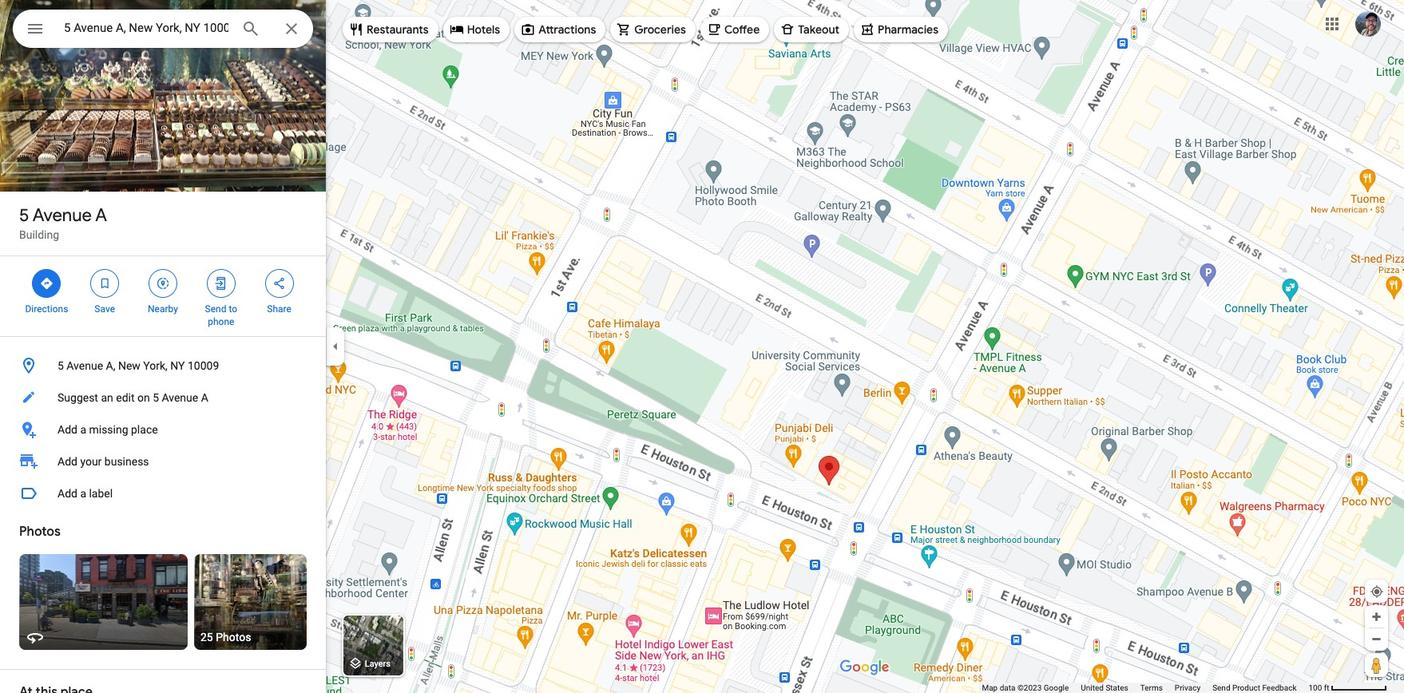 Task type: describe. For each thing, give the bounding box(es) containing it.
2 vertical spatial avenue
[[162, 391, 198, 404]]

phone
[[208, 316, 234, 327]]

suggest an edit on 5 avenue a
[[58, 391, 208, 404]]

footer inside google maps element
[[982, 683, 1309, 693]]

google maps element
[[0, 0, 1404, 693]]

feedback
[[1262, 684, 1297, 692]]

label
[[89, 487, 113, 500]]

a inside button
[[201, 391, 208, 404]]

5 for a
[[19, 204, 29, 227]]

coffee button
[[700, 10, 769, 49]]

hotels
[[467, 22, 500, 37]]

send product feedback
[[1212, 684, 1297, 692]]

photos inside button
[[216, 631, 251, 644]]

directions
[[25, 303, 68, 315]]

add your business
[[58, 455, 149, 468]]

building
[[19, 228, 59, 241]]

attractions button
[[514, 10, 606, 49]]

suggest
[[58, 391, 98, 404]]

add for add a label
[[58, 487, 77, 500]]

show street view coverage image
[[1365, 653, 1388, 677]]

send for send product feedback
[[1212, 684, 1230, 692]]

google
[[1044, 684, 1069, 692]]

new
[[118, 359, 140, 372]]

5 for a,
[[58, 359, 64, 372]]

to
[[229, 303, 237, 315]]

united states
[[1081, 684, 1128, 692]]

united
[[1081, 684, 1104, 692]]

york,
[[143, 359, 168, 372]]

100 ft
[[1309, 684, 1329, 692]]

5 avenue a, new york, ny 10009
[[58, 359, 219, 372]]


[[98, 275, 112, 292]]

avenue for a,
[[67, 359, 103, 372]]

your
[[80, 455, 102, 468]]


[[214, 275, 228, 292]]

add your business link
[[0, 446, 326, 478]]

takeout
[[798, 22, 839, 37]]

restaurants button
[[343, 10, 438, 49]]

coffee
[[724, 22, 760, 37]]

on
[[137, 391, 150, 404]]

edit
[[116, 391, 135, 404]]

add a missing place
[[58, 423, 158, 436]]

add for add a missing place
[[58, 423, 77, 436]]

ny
[[170, 359, 185, 372]]

restaurants
[[367, 22, 429, 37]]

25 photos
[[200, 631, 251, 644]]

actions for 5 avenue a region
[[0, 256, 326, 336]]


[[39, 275, 54, 292]]

suggest an edit on 5 avenue a button
[[0, 382, 326, 414]]

 search field
[[13, 10, 313, 51]]

a inside 5 avenue a building
[[95, 204, 107, 227]]

25
[[200, 631, 213, 644]]

business
[[104, 455, 149, 468]]



Task type: locate. For each thing, give the bounding box(es) containing it.
place
[[131, 423, 158, 436]]

0 vertical spatial add
[[58, 423, 77, 436]]

10009
[[188, 359, 219, 372]]

product
[[1232, 684, 1260, 692]]

5 avenue a main content
[[0, 0, 326, 693]]

add for add your business
[[58, 455, 77, 468]]

takeout button
[[774, 10, 849, 49]]

states
[[1106, 684, 1128, 692]]

send for send to phone
[[205, 303, 226, 315]]

1 vertical spatial avenue
[[67, 359, 103, 372]]

an
[[101, 391, 113, 404]]

a left label
[[80, 487, 86, 500]]

25 photos button
[[194, 554, 307, 650]]

1 vertical spatial a
[[80, 487, 86, 500]]

a down 10009
[[201, 391, 208, 404]]

none field inside 5 avenue a, new york, ny 10009 field
[[64, 18, 228, 38]]

2 add from the top
[[58, 455, 77, 468]]

100
[[1309, 684, 1322, 692]]

0 vertical spatial a
[[95, 204, 107, 227]]

5 inside 5 avenue a building
[[19, 204, 29, 227]]

map
[[982, 684, 998, 692]]

2 a from the top
[[80, 487, 86, 500]]

send product feedback button
[[1212, 683, 1297, 693]]

2 vertical spatial 5
[[153, 391, 159, 404]]

avenue
[[33, 204, 92, 227], [67, 359, 103, 372], [162, 391, 198, 404]]

2 horizontal spatial 5
[[153, 391, 159, 404]]

a inside button
[[80, 423, 86, 436]]

avenue down ny
[[162, 391, 198, 404]]

1 vertical spatial 5
[[58, 359, 64, 372]]

avenue left a,
[[67, 359, 103, 372]]

save
[[95, 303, 115, 315]]

footer containing map data ©2023 google
[[982, 683, 1309, 693]]

0 horizontal spatial 5
[[19, 204, 29, 227]]

google account: cj baylor  
(christian.baylor@adept.ai) image
[[1355, 11, 1381, 36]]

collapse side panel image
[[327, 338, 344, 355]]

a inside "button"
[[80, 487, 86, 500]]

terms button
[[1140, 683, 1163, 693]]

5 avenue a, new york, ny 10009 button
[[0, 350, 326, 382]]

pharmacies
[[878, 22, 938, 37]]

zoom out image
[[1370, 633, 1382, 645]]

add inside "button"
[[58, 487, 77, 500]]

2 vertical spatial add
[[58, 487, 77, 500]]

hotels button
[[443, 10, 510, 49]]

add inside button
[[58, 423, 77, 436]]

missing
[[89, 423, 128, 436]]

a for label
[[80, 487, 86, 500]]

ft
[[1324, 684, 1329, 692]]

0 vertical spatial a
[[80, 423, 86, 436]]

1 add from the top
[[58, 423, 77, 436]]

add left label
[[58, 487, 77, 500]]

photos down add a label
[[19, 524, 60, 540]]

1 vertical spatial send
[[1212, 684, 1230, 692]]

footer
[[982, 683, 1309, 693]]

add down 'suggest'
[[58, 423, 77, 436]]

nearby
[[148, 303, 178, 315]]

a left "missing"
[[80, 423, 86, 436]]

send to phone
[[205, 303, 237, 327]]

1 vertical spatial a
[[201, 391, 208, 404]]

data
[[1000, 684, 1015, 692]]

privacy
[[1175, 684, 1200, 692]]

None field
[[64, 18, 228, 38]]

1 horizontal spatial 5
[[58, 359, 64, 372]]

1 horizontal spatial photos
[[216, 631, 251, 644]]

0 vertical spatial photos
[[19, 524, 60, 540]]

 button
[[13, 10, 58, 51]]

map data ©2023 google
[[982, 684, 1069, 692]]

a,
[[106, 359, 115, 372]]

groceries
[[634, 22, 686, 37]]

attractions
[[538, 22, 596, 37]]

share
[[267, 303, 291, 315]]

a
[[95, 204, 107, 227], [201, 391, 208, 404]]

layers
[[365, 659, 390, 670]]

privacy button
[[1175, 683, 1200, 693]]

add a label
[[58, 487, 113, 500]]


[[272, 275, 286, 292]]

0 horizontal spatial a
[[95, 204, 107, 227]]

5 avenue a building
[[19, 204, 107, 241]]

photos right 25
[[216, 631, 251, 644]]

a up 
[[95, 204, 107, 227]]

5 right on
[[153, 391, 159, 404]]

add a label button
[[0, 478, 326, 510]]

a for missing
[[80, 423, 86, 436]]

add a missing place button
[[0, 414, 326, 446]]

send left the product at bottom right
[[1212, 684, 1230, 692]]

avenue inside 5 avenue a building
[[33, 204, 92, 227]]

zoom in image
[[1370, 611, 1382, 623]]

avenue for a
[[33, 204, 92, 227]]

100 ft button
[[1309, 684, 1387, 692]]

send inside button
[[1212, 684, 1230, 692]]

show your location image
[[1370, 585, 1384, 599]]

photos
[[19, 524, 60, 540], [216, 631, 251, 644]]

avenue up building
[[33, 204, 92, 227]]


[[26, 18, 45, 40]]

1 horizontal spatial a
[[201, 391, 208, 404]]

send up phone
[[205, 303, 226, 315]]

5 up building
[[19, 204, 29, 227]]

pharmacies button
[[854, 10, 948, 49]]

0 horizontal spatial photos
[[19, 524, 60, 540]]

0 vertical spatial send
[[205, 303, 226, 315]]

0 horizontal spatial send
[[205, 303, 226, 315]]

send inside send to phone
[[205, 303, 226, 315]]

3 add from the top
[[58, 487, 77, 500]]

send
[[205, 303, 226, 315], [1212, 684, 1230, 692]]

1 horizontal spatial send
[[1212, 684, 1230, 692]]

0 vertical spatial avenue
[[33, 204, 92, 227]]

united states button
[[1081, 683, 1128, 693]]

©2023
[[1017, 684, 1042, 692]]

terms
[[1140, 684, 1163, 692]]

1 vertical spatial photos
[[216, 631, 251, 644]]

groceries button
[[610, 10, 696, 49]]

1 a from the top
[[80, 423, 86, 436]]

0 vertical spatial 5
[[19, 204, 29, 227]]

5
[[19, 204, 29, 227], [58, 359, 64, 372], [153, 391, 159, 404]]

a
[[80, 423, 86, 436], [80, 487, 86, 500]]

add left your
[[58, 455, 77, 468]]

add
[[58, 423, 77, 436], [58, 455, 77, 468], [58, 487, 77, 500]]


[[156, 275, 170, 292]]

1 vertical spatial add
[[58, 455, 77, 468]]

5 Avenue A, New York, NY 10009 field
[[13, 10, 313, 48]]

5 up 'suggest'
[[58, 359, 64, 372]]



Task type: vqa. For each thing, say whether or not it's contained in the screenshot.
2101 associated with 2101 Burton Dr
no



